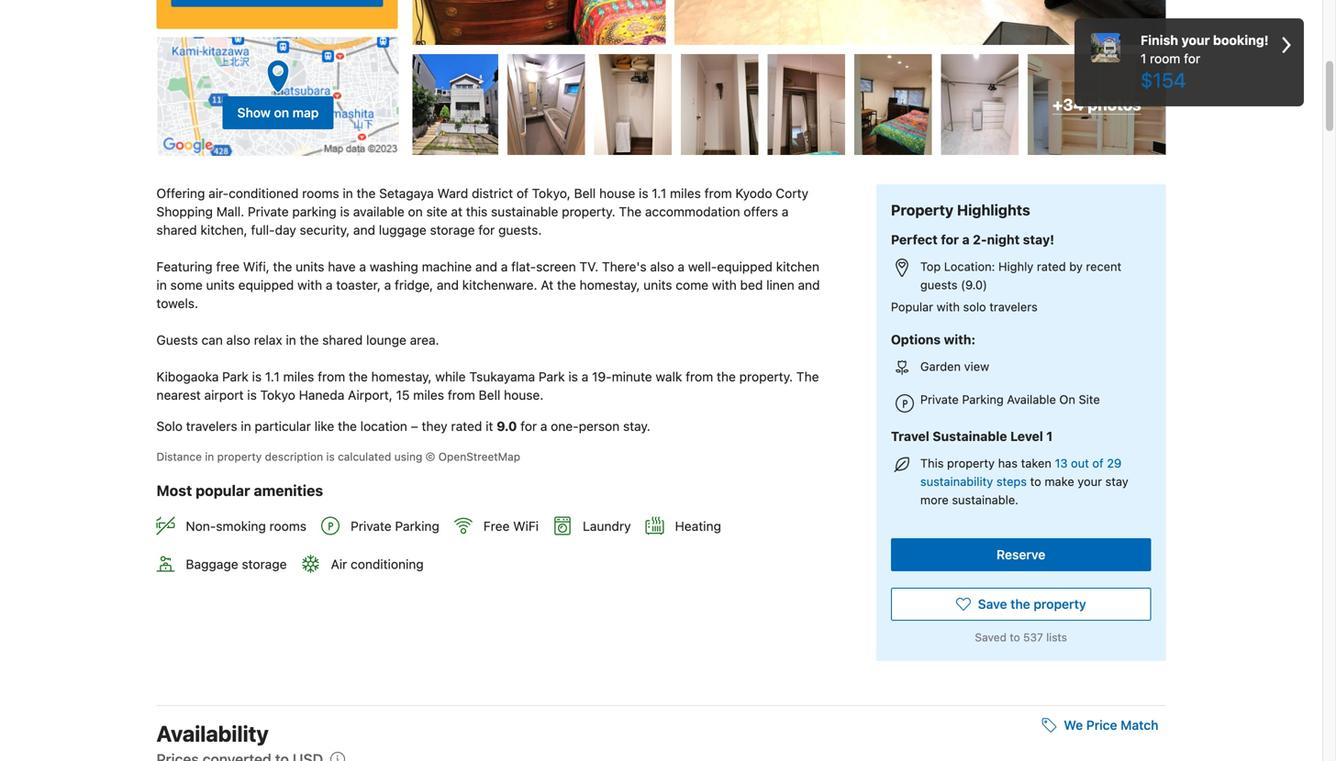 Task type: vqa. For each thing, say whether or not it's contained in the screenshot.
Cruises
no



Task type: locate. For each thing, give the bounding box(es) containing it.
0 horizontal spatial 1.1
[[265, 369, 280, 384]]

0 horizontal spatial property
[[217, 451, 262, 463]]

©
[[426, 451, 435, 463]]

area.
[[410, 333, 439, 348]]

0 vertical spatial miles
[[670, 186, 701, 201]]

1 horizontal spatial 1.1
[[652, 186, 667, 201]]

1 vertical spatial private
[[921, 393, 959, 407]]

shared
[[157, 222, 197, 238], [322, 333, 363, 348]]

a left 19-
[[582, 369, 589, 384]]

0 vertical spatial on
[[274, 105, 289, 120]]

homestay, down there's
[[580, 278, 640, 293]]

0 vertical spatial homestay,
[[580, 278, 640, 293]]

1 horizontal spatial 1
[[1141, 51, 1147, 66]]

parking for private parking available on site
[[962, 393, 1004, 407]]

1 vertical spatial to
[[1010, 632, 1020, 645]]

1 horizontal spatial rated
[[1037, 260, 1066, 274]]

of up sustainable
[[517, 186, 529, 201]]

distance
[[157, 451, 202, 463]]

from down while
[[448, 388, 475, 403]]

equipped down wifi,
[[238, 278, 294, 293]]

1 vertical spatial miles
[[283, 369, 314, 384]]

1 vertical spatial property.
[[740, 369, 793, 384]]

site
[[426, 204, 448, 219]]

toaster,
[[336, 278, 381, 293]]

travelers down top location: highly rated by recent guests (9.0) on the right
[[990, 300, 1038, 314]]

from right walk
[[686, 369, 713, 384]]

the right like
[[338, 419, 357, 434]]

property up most popular amenities
[[217, 451, 262, 463]]

top
[[921, 260, 941, 274]]

room
[[1150, 51, 1181, 66]]

show on map button
[[157, 36, 400, 157], [223, 97, 334, 130]]

fridge,
[[395, 278, 433, 293]]

units
[[296, 259, 324, 274], [206, 278, 235, 293], [644, 278, 672, 293]]

relax
[[254, 333, 282, 348]]

0 vertical spatial private
[[248, 204, 289, 219]]

property up sustainability
[[947, 457, 995, 471]]

bell down tsukayama
[[479, 388, 501, 403]]

is down like
[[326, 451, 335, 463]]

private inside offering air-conditioned rooms in the setagaya ward district of tokyo, bell house is 1.1 miles from kyodo corty shopping mall. private parking is available on site at this sustainable property. the accommodation offers a shared kitchen, full-day security, and luggage storage for guests. featuring free wifi, the units have a washing machine and a flat-screen tv. there's also a well-equipped kitchen in some units equipped with a toaster, a fridge, and kitchenware. at the homestay, units come with bed linen and towels. guests can also relax in the shared lounge area. kibogaoka park is 1.1 miles from the homestay, while tsukayama park is a 19-minute walk from the property. the nearest airport is tokyo haneda airport, 15 miles from bell house.
[[248, 204, 289, 219]]

1 vertical spatial equipped
[[238, 278, 294, 293]]

1 vertical spatial homestay,
[[371, 369, 432, 384]]

rated left by
[[1037, 260, 1066, 274]]

airport,
[[348, 388, 393, 403]]

machine
[[422, 259, 472, 274]]

storage down non-smoking rooms at bottom
[[242, 557, 287, 572]]

a left one-
[[541, 419, 548, 434]]

is right house
[[639, 186, 649, 201]]

district
[[472, 186, 513, 201]]

private down conditioned
[[248, 204, 289, 219]]

0 horizontal spatial private
[[248, 204, 289, 219]]

15
[[396, 388, 410, 403]]

0 horizontal spatial park
[[222, 369, 249, 384]]

1 vertical spatial shared
[[322, 333, 363, 348]]

0 vertical spatial 1.1
[[652, 186, 667, 201]]

1 vertical spatial rated
[[451, 419, 482, 434]]

travel sustainable level  1
[[891, 429, 1053, 444]]

like
[[315, 419, 334, 434]]

for right "room"
[[1184, 51, 1201, 66]]

1 for travel sustainable level  1
[[1047, 429, 1053, 444]]

reserve
[[997, 548, 1046, 563]]

1 horizontal spatial storage
[[430, 222, 475, 238]]

in right distance
[[205, 451, 214, 463]]

0 horizontal spatial travelers
[[186, 419, 237, 434]]

0 horizontal spatial your
[[1078, 475, 1102, 489]]

parking down view
[[962, 393, 1004, 407]]

bell left house
[[574, 186, 596, 201]]

0 horizontal spatial parking
[[395, 519, 440, 534]]

site
[[1079, 393, 1100, 407]]

0 horizontal spatial shared
[[157, 222, 197, 238]]

1 left "room"
[[1141, 51, 1147, 66]]

1 horizontal spatial the
[[797, 369, 819, 384]]

units left come
[[644, 278, 672, 293]]

0 vertical spatial of
[[517, 186, 529, 201]]

heating
[[675, 519, 721, 534]]

is up "security,"
[[340, 204, 350, 219]]

with left bed on the right top of page
[[712, 278, 737, 293]]

travelers down the "airport"
[[186, 419, 237, 434]]

kitchen
[[776, 259, 820, 274]]

0 vertical spatial property.
[[562, 204, 616, 219]]

1.1 up tokyo
[[265, 369, 280, 384]]

equipped up bed on the right top of page
[[717, 259, 773, 274]]

availability
[[157, 722, 269, 747]]

for down this
[[479, 222, 495, 238]]

0 horizontal spatial property.
[[562, 204, 616, 219]]

0 vertical spatial storage
[[430, 222, 475, 238]]

we price match
[[1064, 718, 1159, 734]]

0 horizontal spatial on
[[274, 105, 289, 120]]

1.1 up accommodation
[[652, 186, 667, 201]]

a up toaster,
[[359, 259, 366, 274]]

0 horizontal spatial to
[[1010, 632, 1020, 645]]

storage inside offering air-conditioned rooms in the setagaya ward district of tokyo, bell house is 1.1 miles from kyodo corty shopping mall. private parking is available on site at this sustainable property. the accommodation offers a shared kitchen, full-day security, and luggage storage for guests. featuring free wifi, the units have a washing machine and a flat-screen tv. there's also a well-equipped kitchen in some units equipped with a toaster, a fridge, and kitchenware. at the homestay, units come with bed linen and towels. guests can also relax in the shared lounge area. kibogaoka park is 1.1 miles from the homestay, while tsukayama park is a 19-minute walk from the property. the nearest airport is tokyo haneda airport, 15 miles from bell house.
[[430, 222, 475, 238]]

the up available
[[357, 186, 376, 201]]

on
[[274, 105, 289, 120], [408, 204, 423, 219]]

1 vertical spatial travelers
[[186, 419, 237, 434]]

1 vertical spatial 1
[[1047, 429, 1053, 444]]

storage down the at
[[430, 222, 475, 238]]

rated left it
[[451, 419, 482, 434]]

sustainable.
[[952, 494, 1019, 507]]

parking up "conditioning"
[[395, 519, 440, 534]]

units left have
[[296, 259, 324, 274]]

shared left lounge
[[322, 333, 363, 348]]

1 for finish your booking! 1 room for $154
[[1141, 51, 1147, 66]]

tokyo
[[260, 388, 295, 403]]

on inside offering air-conditioned rooms in the setagaya ward district of tokyo, bell house is 1.1 miles from kyodo corty shopping mall. private parking is available on site at this sustainable property. the accommodation offers a shared kitchen, full-day security, and luggage storage for guests. featuring free wifi, the units have a washing machine and a flat-screen tv. there's also a well-equipped kitchen in some units equipped with a toaster, a fridge, and kitchenware. at the homestay, units come with bed linen and towels. guests can also relax in the shared lounge area. kibogaoka park is 1.1 miles from the homestay, while tsukayama park is a 19-minute walk from the property. the nearest airport is tokyo haneda airport, 15 miles from bell house.
[[408, 204, 423, 219]]

the inside dropdown button
[[1011, 597, 1031, 612]]

a down corty
[[782, 204, 789, 219]]

also right can
[[226, 333, 250, 348]]

rooms up the parking
[[302, 186, 339, 201]]

1 park from the left
[[222, 369, 249, 384]]

property for save
[[1034, 597, 1087, 612]]

has
[[998, 457, 1018, 471]]

rightchevron image
[[1282, 31, 1292, 59]]

0 horizontal spatial storage
[[242, 557, 287, 572]]

–
[[411, 419, 418, 434]]

0 vertical spatial to
[[1031, 475, 1042, 489]]

1 horizontal spatial property
[[947, 457, 995, 471]]

1 horizontal spatial homestay,
[[580, 278, 640, 293]]

in left "particular"
[[241, 419, 251, 434]]

to down taken
[[1031, 475, 1042, 489]]

1 inside "finish your booking! 1 room for $154"
[[1141, 51, 1147, 66]]

to left 537
[[1010, 632, 1020, 645]]

popular with solo travelers
[[891, 300, 1038, 314]]

on inside section
[[274, 105, 289, 120]]

haneda
[[299, 388, 345, 403]]

1 horizontal spatial to
[[1031, 475, 1042, 489]]

miles right "15"
[[413, 388, 444, 403]]

units down free
[[206, 278, 235, 293]]

amenities
[[254, 482, 323, 500]]

day
[[275, 222, 296, 238]]

and up kitchenware.
[[475, 259, 498, 274]]

with down guests
[[937, 300, 960, 314]]

1 vertical spatial storage
[[242, 557, 287, 572]]

baggage storage
[[186, 557, 287, 572]]

2 horizontal spatial property
[[1034, 597, 1087, 612]]

property up lists
[[1034, 597, 1087, 612]]

of inside offering air-conditioned rooms in the setagaya ward district of tokyo, bell house is 1.1 miles from kyodo corty shopping mall. private parking is available on site at this sustainable property. the accommodation offers a shared kitchen, full-day security, and luggage storage for guests. featuring free wifi, the units have a washing machine and a flat-screen tv. there's also a well-equipped kitchen in some units equipped with a toaster, a fridge, and kitchenware. at the homestay, units come with bed linen and towels. guests can also relax in the shared lounge area. kibogaoka park is 1.1 miles from the homestay, while tsukayama park is a 19-minute walk from the property. the nearest airport is tokyo haneda airport, 15 miles from bell house.
[[517, 186, 529, 201]]

the
[[357, 186, 376, 201], [273, 259, 292, 274], [557, 278, 576, 293], [300, 333, 319, 348], [349, 369, 368, 384], [717, 369, 736, 384], [338, 419, 357, 434], [1011, 597, 1031, 612]]

537
[[1024, 632, 1044, 645]]

property
[[217, 451, 262, 463], [947, 457, 995, 471], [1034, 597, 1087, 612]]

1 horizontal spatial also
[[650, 259, 674, 274]]

1 horizontal spatial parking
[[962, 393, 1004, 407]]

they
[[422, 419, 448, 434]]

parking for private parking
[[395, 519, 440, 534]]

1 horizontal spatial of
[[1093, 457, 1104, 471]]

photos
[[1088, 95, 1142, 114]]

rooms
[[302, 186, 339, 201], [270, 519, 307, 534]]

0 vertical spatial equipped
[[717, 259, 773, 274]]

2 vertical spatial private
[[351, 519, 392, 534]]

perfect for a 2-night stay!
[[891, 232, 1055, 247]]

+34 photos
[[1053, 95, 1142, 114]]

1 horizontal spatial bell
[[574, 186, 596, 201]]

miles up tokyo
[[283, 369, 314, 384]]

0 vertical spatial 1
[[1141, 51, 1147, 66]]

1 horizontal spatial travelers
[[990, 300, 1038, 314]]

park up the "airport"
[[222, 369, 249, 384]]

well-
[[688, 259, 717, 274]]

this
[[466, 204, 488, 219]]

person
[[579, 419, 620, 434]]

out
[[1071, 457, 1089, 471]]

a down 'washing'
[[384, 278, 391, 293]]

to inside to make your stay more sustainable.
[[1031, 475, 1042, 489]]

1 horizontal spatial with
[[712, 278, 737, 293]]

0 horizontal spatial homestay,
[[371, 369, 432, 384]]

recent
[[1086, 260, 1122, 274]]

your right finish
[[1182, 33, 1210, 48]]

1 horizontal spatial on
[[408, 204, 423, 219]]

property.
[[562, 204, 616, 219], [740, 369, 793, 384]]

to make your stay more sustainable.
[[921, 475, 1129, 507]]

for right 9.0 at the left bottom of page
[[521, 419, 537, 434]]

0 vertical spatial the
[[619, 204, 642, 219]]

0 vertical spatial parking
[[962, 393, 1004, 407]]

also right there's
[[650, 259, 674, 274]]

2 park from the left
[[539, 369, 565, 384]]

save the property
[[978, 597, 1087, 612]]

shared down the shopping
[[157, 222, 197, 238]]

of left 29
[[1093, 457, 1104, 471]]

1 horizontal spatial equipped
[[717, 259, 773, 274]]

airport
[[204, 388, 244, 403]]

1 vertical spatial of
[[1093, 457, 1104, 471]]

1 vertical spatial your
[[1078, 475, 1102, 489]]

of
[[517, 186, 529, 201], [1093, 457, 1104, 471]]

to
[[1031, 475, 1042, 489], [1010, 632, 1020, 645]]

0 vertical spatial your
[[1182, 33, 1210, 48]]

on left map
[[274, 105, 289, 120]]

and
[[353, 222, 375, 238], [475, 259, 498, 274], [437, 278, 459, 293], [798, 278, 820, 293]]

0 horizontal spatial 1
[[1047, 429, 1053, 444]]

2 horizontal spatial units
[[644, 278, 672, 293]]

highlights
[[957, 201, 1031, 219]]

available
[[353, 204, 405, 219]]

park up house. at the left bottom of the page
[[539, 369, 565, 384]]

park
[[222, 369, 249, 384], [539, 369, 565, 384]]

0 horizontal spatial units
[[206, 278, 235, 293]]

property inside dropdown button
[[1034, 597, 1087, 612]]

private down garden at the top right of page
[[921, 393, 959, 407]]

1 vertical spatial bell
[[479, 388, 501, 403]]

rooms down amenities
[[270, 519, 307, 534]]

and down kitchen
[[798, 278, 820, 293]]

on down setagaya at left
[[408, 204, 423, 219]]

your down "out"
[[1078, 475, 1102, 489]]

with left toaster,
[[298, 278, 322, 293]]

1 vertical spatial parking
[[395, 519, 440, 534]]

private up air conditioning
[[351, 519, 392, 534]]

1 horizontal spatial miles
[[413, 388, 444, 403]]

saved
[[975, 632, 1007, 645]]

1 horizontal spatial private
[[351, 519, 392, 534]]

0 vertical spatial rated
[[1037, 260, 1066, 274]]

1 vertical spatial on
[[408, 204, 423, 219]]

also
[[650, 259, 674, 274], [226, 333, 250, 348]]

1 vertical spatial also
[[226, 333, 250, 348]]

1 right level
[[1047, 429, 1053, 444]]

0 horizontal spatial with
[[298, 278, 322, 293]]

0 horizontal spatial of
[[517, 186, 529, 201]]

kitchenware.
[[462, 278, 538, 293]]

your
[[1182, 33, 1210, 48], [1078, 475, 1102, 489]]

linen
[[767, 278, 795, 293]]

guests.
[[499, 222, 542, 238]]

calculated
[[338, 451, 391, 463]]

1 horizontal spatial shared
[[322, 333, 363, 348]]

kyodo
[[736, 186, 773, 201]]

1 horizontal spatial park
[[539, 369, 565, 384]]

1 horizontal spatial your
[[1182, 33, 1210, 48]]

0 vertical spatial rooms
[[302, 186, 339, 201]]

homestay, up "15"
[[371, 369, 432, 384]]

0 vertical spatial travelers
[[990, 300, 1038, 314]]

solo
[[157, 419, 183, 434]]

miles up accommodation
[[670, 186, 701, 201]]

the right the save
[[1011, 597, 1031, 612]]

2 horizontal spatial private
[[921, 393, 959, 407]]

0 vertical spatial shared
[[157, 222, 197, 238]]

2 horizontal spatial miles
[[670, 186, 701, 201]]

and down machine
[[437, 278, 459, 293]]

kitchen,
[[200, 222, 248, 238]]

your inside "finish your booking! 1 room for $154"
[[1182, 33, 1210, 48]]



Task type: describe. For each thing, give the bounding box(es) containing it.
conditioning
[[351, 557, 424, 572]]

openstreetmap
[[439, 451, 521, 463]]

one-
[[551, 419, 579, 434]]

sustainable
[[491, 204, 559, 219]]

wifi,
[[243, 259, 270, 274]]

is left 19-
[[569, 369, 578, 384]]

non-
[[186, 519, 216, 534]]

and down available
[[353, 222, 375, 238]]

finish your booking! 1 room for $154
[[1141, 33, 1269, 92]]

security,
[[300, 222, 350, 238]]

a up kitchenware.
[[501, 259, 508, 274]]

from up haneda
[[318, 369, 345, 384]]

$154
[[1141, 68, 1186, 92]]

2-
[[973, 232, 987, 247]]

can
[[202, 333, 223, 348]]

this property has taken
[[921, 457, 1055, 471]]

0 horizontal spatial miles
[[283, 369, 314, 384]]

the up airport,
[[349, 369, 368, 384]]

make
[[1045, 475, 1075, 489]]

location
[[361, 419, 407, 434]]

finish
[[1141, 33, 1179, 48]]

stay
[[1106, 475, 1129, 489]]

a left 2-
[[963, 232, 970, 247]]

sustainability
[[921, 475, 994, 489]]

highly
[[999, 260, 1034, 274]]

reserve button
[[891, 539, 1152, 572]]

+34
[[1053, 95, 1084, 114]]

13 out of 29 sustainability steps link
[[921, 457, 1122, 489]]

laundry
[[583, 519, 631, 534]]

1 vertical spatial the
[[797, 369, 819, 384]]

1 vertical spatial 1.1
[[265, 369, 280, 384]]

0 horizontal spatial bell
[[479, 388, 501, 403]]

baggage
[[186, 557, 238, 572]]

perfect
[[891, 232, 938, 247]]

is left tokyo
[[247, 388, 257, 403]]

particular
[[255, 419, 311, 434]]

rated inside top location: highly rated by recent guests (9.0)
[[1037, 260, 1066, 274]]

in right relax
[[286, 333, 296, 348]]

tv.
[[580, 259, 599, 274]]

(9.0)
[[961, 278, 988, 292]]

offers
[[744, 204, 779, 219]]

lounge
[[366, 333, 407, 348]]

minute
[[612, 369, 652, 384]]

property highlights
[[891, 201, 1031, 219]]

+34 photos link
[[1028, 54, 1166, 155]]

2 horizontal spatial with
[[937, 300, 960, 314]]

screen
[[536, 259, 576, 274]]

property for distance
[[217, 451, 262, 463]]

most
[[157, 482, 192, 500]]

save the property button
[[891, 589, 1152, 622]]

9.0
[[497, 419, 517, 434]]

0 horizontal spatial rated
[[451, 419, 482, 434]]

level
[[1011, 429, 1044, 444]]

offering air-conditioned rooms in the setagaya ward district of tokyo, bell house is 1.1 miles from kyodo corty shopping mall. private parking is available on site at this sustainable property. the accommodation offers a shared kitchen, full-day security, and luggage storage for guests. featuring free wifi, the units have a washing machine and a flat-screen tv. there's also a well-equipped kitchen in some units equipped with a toaster, a fridge, and kitchenware. at the homestay, units come with bed linen and towels. guests can also relax in the shared lounge area. kibogaoka park is 1.1 miles from the homestay, while tsukayama park is a 19-minute walk from the property. the nearest airport is tokyo haneda airport, 15 miles from bell house.
[[157, 186, 824, 403]]

popular
[[196, 482, 250, 500]]

full-
[[251, 222, 275, 238]]

more
[[921, 494, 949, 507]]

from up accommodation
[[705, 186, 732, 201]]

private for private parking available on site
[[921, 393, 959, 407]]

solo
[[963, 300, 987, 314]]

for inside offering air-conditioned rooms in the setagaya ward district of tokyo, bell house is 1.1 miles from kyodo corty shopping mall. private parking is available on site at this sustainable property. the accommodation offers a shared kitchen, full-day security, and luggage storage for guests. featuring free wifi, the units have a washing machine and a flat-screen tv. there's also a well-equipped kitchen in some units equipped with a toaster, a fridge, and kitchenware. at the homestay, units come with bed linen and towels. guests can also relax in the shared lounge area. kibogaoka park is 1.1 miles from the homestay, while tsukayama park is a 19-minute walk from the property. the nearest airport is tokyo haneda airport, 15 miles from bell house.
[[479, 222, 495, 238]]

a down have
[[326, 278, 333, 293]]

on
[[1060, 393, 1076, 407]]

flat-
[[511, 259, 536, 274]]

19-
[[592, 369, 612, 384]]

for inside "finish your booking! 1 room for $154"
[[1184, 51, 1201, 66]]

2 vertical spatial miles
[[413, 388, 444, 403]]

stay.
[[623, 419, 651, 434]]

the right relax
[[300, 333, 319, 348]]

of inside 13 out of 29 sustainability steps
[[1093, 457, 1104, 471]]

show on map section
[[149, 0, 405, 157]]

available
[[1007, 393, 1056, 407]]

rooms inside offering air-conditioned rooms in the setagaya ward district of tokyo, bell house is 1.1 miles from kyodo corty shopping mall. private parking is available on site at this sustainable property. the accommodation offers a shared kitchen, full-day security, and luggage storage for guests. featuring free wifi, the units have a washing machine and a flat-screen tv. there's also a well-equipped kitchen in some units equipped with a toaster, a fridge, and kitchenware. at the homestay, units come with bed linen and towels. guests can also relax in the shared lounge area. kibogaoka park is 1.1 miles from the homestay, while tsukayama park is a 19-minute walk from the property. the nearest airport is tokyo haneda airport, 15 miles from bell house.
[[302, 186, 339, 201]]

wifi
[[513, 519, 539, 534]]

private parking available on site
[[921, 393, 1100, 407]]

towels.
[[157, 296, 198, 311]]

solo travelers in particular like the location – they rated it 9.0 for a one-person stay.
[[157, 419, 651, 434]]

in up "security,"
[[343, 186, 353, 201]]

free
[[216, 259, 240, 274]]

0 vertical spatial also
[[650, 259, 674, 274]]

tokyo,
[[532, 186, 571, 201]]

for left 2-
[[941, 232, 959, 247]]

description
[[265, 451, 323, 463]]

13
[[1055, 457, 1068, 471]]

13 out of 29 sustainability steps
[[921, 457, 1122, 489]]

the right at
[[557, 278, 576, 293]]

using
[[394, 451, 423, 463]]

we
[[1064, 718, 1083, 734]]

0 horizontal spatial equipped
[[238, 278, 294, 293]]

saved to 537 lists
[[975, 632, 1068, 645]]

air conditioning
[[331, 557, 424, 572]]

your inside to make your stay more sustainable.
[[1078, 475, 1102, 489]]

match
[[1121, 718, 1159, 734]]

shopping
[[157, 204, 213, 219]]

free wifi
[[484, 519, 539, 534]]

garden
[[921, 360, 961, 374]]

1 horizontal spatial property.
[[740, 369, 793, 384]]

night
[[987, 232, 1020, 247]]

at
[[451, 204, 463, 219]]

1 vertical spatial rooms
[[270, 519, 307, 534]]

top location: highly rated by recent guests (9.0)
[[921, 260, 1122, 292]]

have
[[328, 259, 356, 274]]

this
[[921, 457, 944, 471]]

some
[[170, 278, 203, 293]]

conditioned
[[229, 186, 299, 201]]

travel
[[891, 429, 930, 444]]

0 horizontal spatial also
[[226, 333, 250, 348]]

mall.
[[216, 204, 244, 219]]

a up come
[[678, 259, 685, 274]]

parking
[[292, 204, 337, 219]]

offering
[[157, 186, 205, 201]]

in up towels.
[[157, 278, 167, 293]]

setagaya
[[379, 186, 434, 201]]

0 horizontal spatial the
[[619, 204, 642, 219]]

garden view
[[921, 360, 990, 374]]

washing
[[370, 259, 418, 274]]

private for private parking
[[351, 519, 392, 534]]

the right walk
[[717, 369, 736, 384]]

0 vertical spatial bell
[[574, 186, 596, 201]]

1 horizontal spatial units
[[296, 259, 324, 274]]

is up tokyo
[[252, 369, 262, 384]]

the right wifi,
[[273, 259, 292, 274]]

kibogaoka
[[157, 369, 219, 384]]

house
[[599, 186, 636, 201]]



